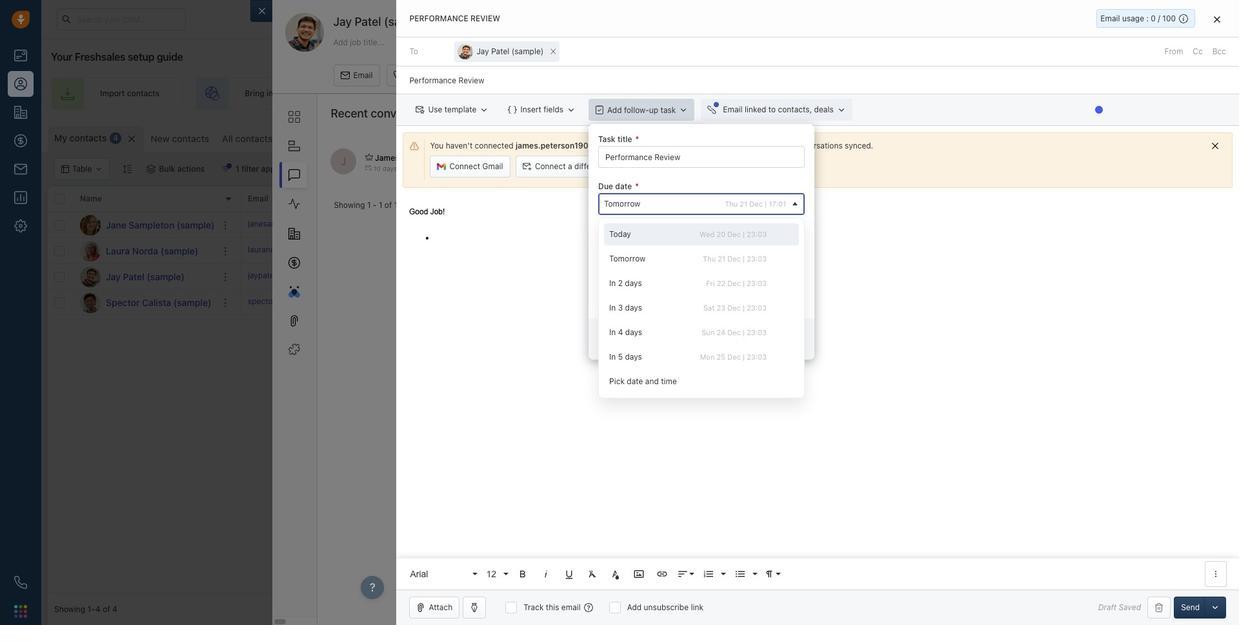 Task type: describe. For each thing, give the bounding box(es) containing it.
(sample) inside jay patel (sample) ×
[[512, 47, 544, 56]]

your inside × dialog
[[774, 141, 790, 151]]

email down 1 filter applied button
[[248, 194, 268, 204]]

patel inside dialog
[[355, 15, 381, 28]]

click for janesampleton@gmail.com
[[642, 220, 660, 230]]

name row
[[48, 187, 241, 212]]

tomorrow for thu 21 dec | 17:01
[[604, 199, 641, 209]]

phone element
[[8, 569, 34, 595]]

12 for 12 more...
[[300, 134, 309, 143]]

days for in 3 days
[[625, 303, 642, 313]]

add for add unsubscribe link
[[627, 602, 642, 612]]

Search your CRM... text field
[[57, 8, 186, 30]]

me
[[868, 164, 879, 173]]

deals
[[815, 105, 834, 114]]

thu 21 dec | 23:03
[[703, 255, 767, 263]]

bulk
[[159, 164, 175, 174]]

click for spectorcalista@gmail.com
[[642, 298, 660, 307]]

press space to select this row. row containing laura norda (sample)
[[48, 238, 241, 264]]

want to see how crm gold can help you meet your sales goals? link
[[646, 152, 882, 163]]

in 4 days option
[[604, 322, 799, 344]]

draft
[[1099, 603, 1117, 612]]

bring in website leads link
[[196, 77, 350, 110]]

container_wx8msf4aqz5i3rn1 image inside the bulk actions button
[[147, 165, 156, 174]]

add for add task
[[763, 334, 778, 343]]

press space to select this row. row containing jay patel (sample)
[[48, 264, 241, 290]]

the up want
[[652, 141, 664, 151]]

add for add contact
[[1181, 132, 1196, 141]]

add for add follow-up task
[[608, 105, 622, 115]]

see all details button
[[1093, 13, 1170, 35]]

due
[[599, 182, 613, 191]]

lauranordasample@gmail.com link
[[248, 244, 358, 258]]

1 right phone
[[394, 200, 398, 210]]

Task title text field
[[599, 146, 805, 168]]

laura
[[106, 245, 130, 256]]

different
[[575, 162, 606, 171]]

performance
[[410, 14, 469, 23]]

in for in 4 days
[[610, 328, 616, 337]]

james inside want to see how crm gold can help you meet your sales goals? hello jay, thanks for your interest in the crm gold plan. let me know if you would like a demo of the product to help expedite your evaluation. regards, james
[[1202, 164, 1225, 173]]

add for janesampleton@gmail.com
[[672, 220, 686, 230]]

contacts inside button
[[1096, 132, 1129, 141]]

the down want to see how crm gold can help you meet your sales goals? link
[[781, 164, 793, 173]]

1 horizontal spatial task
[[780, 334, 795, 343]]

freshsales
[[75, 51, 125, 63]]

in inside want to see how crm gold can help you meet your sales goals? hello jay, thanks for your interest in the crm gold plan. let me know if you would like a demo of the product to help expedite your evaluation. regards, james
[[773, 164, 779, 173]]

connect a different email
[[535, 162, 627, 171]]

details
[[1139, 19, 1163, 28]]

to
[[410, 47, 418, 56]]

email inside email linked to contacts, deals "button"
[[723, 105, 743, 114]]

connect for connect gmail
[[450, 162, 480, 171]]

+ click to add for spectorcalista@gmail.com
[[635, 298, 686, 307]]

in 5 days option
[[604, 346, 799, 368]]

press space to select this row. row containing janesampleton@gmail.com
[[241, 212, 1233, 238]]

sat 23 dec | 23:03
[[704, 304, 767, 312]]

james peterson for lauranordasample@gmail.com
[[748, 246, 806, 256]]

up inside button
[[649, 105, 659, 115]]

tomorrow option
[[604, 248, 799, 270]]

| for mon 25 dec | 23:03
[[743, 353, 745, 361]]

sat
[[704, 304, 715, 312]]

contacts up actions
[[172, 133, 209, 144]]

click for lauranordasample@gmail.com
[[642, 246, 660, 256]]

1 vertical spatial gold
[[815, 164, 832, 173]]

add for lauranordasample@gmail.com
[[672, 246, 686, 256]]

your right "meet"
[[817, 153, 833, 162]]

can
[[748, 153, 761, 162]]

keep
[[754, 141, 772, 151]]

if
[[902, 164, 907, 173]]

17:01
[[769, 200, 786, 208]]

row group containing janesampleton@gmail.com
[[241, 212, 1233, 316]]

23:03 for 3
[[747, 304, 767, 312]]

days right 10
[[383, 164, 397, 172]]

note
[[466, 70, 484, 80]]

j image for jay patel (sample)
[[80, 266, 101, 287]]

more misc image
[[1211, 568, 1222, 580]]

+ for spectorcalista@gmail.com
[[635, 298, 640, 307]]

email usage : 0 / 100
[[1101, 14, 1176, 23]]

james peterson <james.peterson1902@gmail.com>
[[375, 153, 569, 163]]

| for fri 22 dec | 23:03
[[743, 279, 745, 287]]

(sample) for the 'jane sampleton (sample)' link
[[177, 219, 215, 230]]

2 horizontal spatial email
[[748, 298, 767, 308]]

calista
[[142, 297, 171, 308]]

your right expedite
[[1107, 164, 1123, 173]]

send
[[714, 298, 731, 308]]

thu for thu 21 dec | 17:01
[[725, 200, 738, 208]]

jaypatelsample@gmail.com + click to add
[[248, 270, 395, 280]]

23
[[717, 304, 726, 312]]

the left product on the top
[[1001, 164, 1013, 173]]

1 leads from the left
[[307, 89, 327, 98]]

table
[[1018, 132, 1037, 141]]

add for spectorcalista@gmail.com
[[672, 298, 686, 307]]

spectorcalista@gmail.com link
[[248, 296, 344, 309]]

spector calista (sample) link
[[106, 296, 211, 309]]

1–4
[[87, 605, 101, 614]]

dec for sat 23 dec | 23:03
[[728, 304, 741, 312]]

attach button
[[410, 597, 460, 619]]

interest
[[743, 164, 770, 173]]

dec for thu 21 dec | 17:01
[[750, 200, 763, 208]]

1 vertical spatial of
[[385, 200, 392, 210]]

Type the details about this task… text field
[[599, 237, 805, 288]]

23:03 for 2
[[747, 279, 767, 287]]

track this email
[[524, 602, 581, 612]]

saved
[[1119, 603, 1142, 612]]

my contacts link
[[54, 132, 107, 145]]

a inside want to see how crm gold can help you meet your sales goals? hello jay, thanks for your interest in the crm gold plan. let me know if you would like a demo of the product to help expedite your evaluation. regards, james
[[963, 164, 967, 173]]

4 inside my contacts 4
[[113, 133, 118, 143]]

want to see how crm gold can help you meet your sales goals? button
[[646, 152, 882, 163]]

/
[[1159, 14, 1161, 23]]

patel inside jay patel (sample) link
[[123, 271, 144, 282]]

jay patel (sample) ×
[[477, 44, 557, 58]]

all
[[222, 133, 233, 144]]

close image
[[1215, 15, 1221, 23]]

ordered list image
[[703, 568, 715, 580]]

days for in 2 days
[[625, 279, 642, 288]]

in for in 3 days
[[610, 303, 616, 313]]

your up follow-
[[613, 89, 630, 98]]

james up the 10 days ago
[[375, 153, 399, 163]]

use template
[[428, 105, 477, 114]]

press space to select this row. row containing spectorcalista@gmail.com
[[241, 290, 1233, 316]]

invite your team link
[[363, 77, 495, 110]]

jay patel (sample) inside press space to select this row. row
[[106, 271, 185, 282]]

add follow-up task
[[608, 105, 676, 115]]

press space to select this row. row containing spector calista (sample)
[[48, 290, 241, 316]]

0 horizontal spatial of
[[103, 605, 110, 614]]

add job title...
[[333, 37, 384, 47]]

use template button
[[410, 99, 496, 121]]

dec for sun 24 dec | 23:03
[[728, 328, 741, 337]]

cancel button
[[699, 328, 750, 350]]

track
[[524, 602, 544, 612]]

add for add deal
[[1087, 89, 1101, 98]]

customize table button
[[956, 126, 1046, 148]]

contacts,
[[778, 105, 812, 114]]

jay inside jay patel (sample) ×
[[477, 47, 489, 56]]

+ for janesampleton@gmail.com
[[635, 220, 640, 230]]

l image
[[80, 241, 101, 261]]

1 horizontal spatial you
[[781, 153, 794, 162]]

to inside email linked to contacts, deals "button"
[[769, 105, 776, 114]]

insert fields button
[[502, 99, 582, 121]]

crm.
[[666, 141, 685, 151]]

connect gmail button
[[430, 156, 510, 178]]

23:03 inside tomorrow option
[[747, 255, 767, 263]]

set up your sales pipeline
[[906, 89, 1001, 98]]

this
[[546, 602, 559, 612]]

| for sun 24 dec | 23:03
[[743, 328, 745, 337]]

× link
[[547, 41, 560, 61]]

list box inside × dialog
[[604, 224, 799, 393]]

import contacts for import contacts link
[[100, 89, 160, 98]]

you inside × dialog
[[698, 298, 711, 308]]

a inside button
[[568, 162, 572, 171]]

1 inside button
[[236, 164, 239, 174]]

Write a subject line text field
[[397, 67, 1240, 94]]

import for import contacts button
[[1069, 132, 1094, 141]]

container_wx8msf4aqz5i3rn1 image down wed 20 dec | 23:03
[[735, 246, 744, 255]]

james for janesampleton@gmail.com
[[748, 220, 771, 230]]

email inside email button
[[353, 70, 373, 80]]

add task
[[763, 334, 795, 343]]

container_wx8msf4aqz5i3rn1 image for spectorcalista@gmail.com
[[735, 298, 744, 307]]

0 horizontal spatial 22
[[511, 24, 524, 36]]

see
[[677, 153, 690, 162]]

j image for jane sampleton (sample)
[[80, 215, 101, 235]]

0 horizontal spatial sales
[[763, 89, 782, 98]]

review
[[471, 14, 500, 23]]

jaypatelsample@gmail.com
[[248, 270, 347, 280]]

call
[[406, 70, 420, 80]]

thu for thu 21 dec | 23:03
[[703, 255, 716, 263]]

plan.
[[834, 164, 852, 173]]

2 team from the left
[[632, 89, 650, 98]]

press space to select this row. row containing jaypatelsample@gmail.com
[[241, 264, 1233, 290]]

press space to select this row. row containing lauranordasample@gmail.com
[[241, 238, 1233, 264]]

in 2 days
[[610, 279, 642, 288]]

wed 20 dec | 23:03
[[700, 230, 767, 238]]

your right for
[[724, 164, 740, 173]]

spectorcalista@gmail.com
[[248, 296, 344, 306]]

to inside route leads to your team link
[[603, 89, 611, 98]]

due date
[[599, 182, 632, 191]]

dec for thu 21 dec | 23:03
[[728, 255, 741, 263]]

patel inside jay patel (sample) ×
[[491, 47, 510, 56]]

container_wx8msf4aqz5i3rn1 image for janesampleton@gmail.com
[[735, 220, 744, 230]]

conversations inside dialog
[[371, 107, 445, 120]]

task will be added after you send the email
[[610, 298, 767, 308]]

contacts right all
[[235, 133, 273, 144]]

1 left -
[[367, 200, 371, 210]]

contacts right my
[[70, 132, 107, 143]]

invite your team
[[412, 89, 472, 98]]

date for pick
[[627, 377, 643, 386]]

peterson for lauranordasample@gmail.com
[[774, 246, 806, 256]]

james for jaypatelsample@gmail.com
[[748, 272, 771, 281]]

next
[[442, 194, 459, 204]]

owner
[[755, 194, 778, 204]]

regards,
[[1167, 164, 1200, 173]]

× dialog
[[397, 0, 1240, 625]]

how
[[692, 153, 707, 162]]

1 vertical spatial crm
[[795, 164, 813, 173]]

new
[[151, 133, 170, 144]]

import for import contacts link
[[100, 89, 125, 98]]

4 inside option
[[618, 328, 623, 337]]

follow-
[[624, 105, 649, 115]]

email left all
[[1101, 14, 1121, 23]]

add deal
[[1087, 89, 1119, 98]]

row group containing jane sampleton (sample)
[[48, 212, 241, 316]]

hello
[[646, 164, 665, 173]]

0 vertical spatial help
[[763, 153, 779, 162]]

your right 'set'
[[932, 89, 948, 98]]

insert fields
[[521, 105, 564, 114]]

12 more...
[[300, 134, 338, 143]]

email button
[[334, 65, 380, 87]]

container_wx8msf4aqz5i3rn1 image down thu 21 dec | 23:03
[[735, 272, 744, 281]]

grid containing jane sampleton (sample)
[[48, 185, 1233, 594]]

bulk actions
[[159, 164, 205, 174]]

set
[[906, 89, 918, 98]]

+ right 2
[[635, 272, 640, 281]]

in for in 5 days
[[610, 352, 616, 362]]



Task type: locate. For each thing, give the bounding box(es) containing it.
0 vertical spatial gold
[[728, 153, 746, 162]]

+ click to add for lauranordasample@gmail.com
[[635, 246, 686, 256]]

dialog
[[251, 0, 1240, 625]]

2 leads from the left
[[581, 89, 601, 98]]

see
[[1112, 19, 1126, 28]]

use
[[428, 105, 443, 114]]

1 horizontal spatial connect
[[535, 162, 566, 171]]

jay up job
[[333, 15, 352, 28]]

0 horizontal spatial in
[[267, 89, 273, 98]]

jane sampleton (sample) link
[[106, 219, 215, 231]]

pick
[[610, 377, 625, 386]]

jay down the laura in the top of the page
[[106, 271, 121, 282]]

1 vertical spatial tomorrow
[[610, 254, 646, 264]]

of inside want to see how crm gold can help you meet your sales goals? hello jay, thanks for your interest in the crm gold plan. let me know if you would like a demo of the product to help expedite your evaluation. regards, james
[[992, 164, 999, 173]]

task for task title
[[599, 134, 616, 144]]

1 vertical spatial 22
[[717, 279, 726, 287]]

3 james peterson from the top
[[748, 272, 806, 281]]

dec for mon 25 dec | 23:03
[[728, 353, 741, 361]]

| for sat 23 dec | 23:03
[[743, 304, 745, 312]]

add unsubscribe link
[[627, 602, 704, 612]]

1 horizontal spatial team
[[632, 89, 650, 98]]

add up mon 25 dec | 23:03
[[763, 334, 778, 343]]

email down create
[[723, 105, 743, 114]]

1 vertical spatial showing
[[54, 605, 85, 614]]

connect up how
[[688, 141, 718, 151]]

in
[[610, 279, 616, 288], [610, 303, 616, 313], [610, 328, 616, 337], [610, 352, 616, 362]]

you
[[781, 153, 794, 162], [909, 164, 922, 173], [698, 298, 711, 308]]

fri
[[706, 279, 715, 287]]

1 horizontal spatial email
[[608, 162, 627, 171]]

dec inside today 'option'
[[728, 230, 741, 238]]

| for thu 21 dec | 17:01
[[765, 200, 767, 208]]

james for lauranordasample@gmail.com
[[748, 246, 771, 256]]

days down the 'in 3 days'
[[625, 328, 643, 337]]

2 j image from the top
[[80, 266, 101, 287]]

23:03 inside today 'option'
[[747, 230, 767, 238]]

showing 1 - 1 of 1
[[334, 200, 398, 210]]

12 inside popup button
[[486, 569, 497, 579]]

0 horizontal spatial jay
[[106, 271, 121, 282]]

| inside "in 4 days" option
[[743, 328, 745, 337]]

days right 2
[[625, 279, 642, 288]]

2 row group from the left
[[241, 212, 1233, 316]]

0 horizontal spatial import
[[100, 89, 125, 98]]

12 inside button
[[300, 134, 309, 143]]

in inside option
[[610, 303, 616, 313]]

3 in from the top
[[610, 328, 616, 337]]

0 vertical spatial of
[[992, 164, 999, 173]]

sales left pipeline
[[950, 89, 970, 98]]

| inside the in 3 days option
[[743, 304, 745, 312]]

in up in 5 days
[[610, 328, 616, 337]]

(sample) for laura norda (sample) link
[[161, 245, 198, 256]]

23:03 inside "in 4 days" option
[[747, 328, 767, 337]]

days for in 4 days
[[625, 328, 643, 337]]

account
[[926, 194, 957, 204]]

| for thu 21 dec | 23:03
[[743, 255, 745, 263]]

2 23:03 from the top
[[747, 255, 767, 263]]

22 right fri
[[717, 279, 726, 287]]

conversations up "meet"
[[792, 141, 843, 151]]

dialog containing jay patel (sample)
[[251, 0, 1240, 625]]

sales inside want to see how crm gold can help you meet your sales goals? hello jay, thanks for your interest in the crm gold plan. let me know if you would like a demo of the product to help expedite your evaluation. regards, james
[[835, 153, 854, 162]]

1 horizontal spatial a
[[963, 164, 967, 173]]

4 right "my contacts" link
[[113, 133, 118, 143]]

23:03 for 4
[[747, 328, 767, 337]]

application
[[397, 194, 1240, 590]]

2 horizontal spatial connect
[[688, 141, 718, 151]]

23:03 inside the in 3 days option
[[747, 304, 767, 312]]

dec right 23
[[728, 304, 741, 312]]

crm down "meet"
[[795, 164, 813, 173]]

customize table
[[977, 132, 1037, 141]]

days for in 5 days
[[625, 352, 642, 362]]

1 horizontal spatial leads
[[581, 89, 601, 98]]

dec right the '25'
[[728, 353, 741, 361]]

| inside tomorrow option
[[743, 255, 745, 263]]

call log button
[[387, 65, 440, 87]]

dec right the "24"
[[728, 328, 741, 337]]

+ down the lauranordasample@gmail.com link
[[345, 270, 350, 280]]

dec
[[750, 200, 763, 208], [728, 230, 741, 238], [728, 255, 741, 263], [728, 279, 741, 287], [728, 304, 741, 312], [728, 328, 741, 337], [728, 353, 741, 361]]

1 vertical spatial 12
[[486, 569, 497, 579]]

25
[[717, 353, 726, 361]]

email
[[608, 162, 627, 171], [748, 298, 767, 308], [562, 602, 581, 612]]

add
[[333, 37, 348, 47], [1087, 89, 1101, 98], [608, 105, 622, 115], [1181, 132, 1196, 141], [763, 334, 778, 343], [627, 602, 642, 612]]

1 vertical spatial task
[[780, 334, 795, 343]]

2 vertical spatial container_wx8msf4aqz5i3rn1 image
[[735, 298, 744, 307]]

23:03 inside in 5 days option
[[747, 353, 767, 361]]

norda
[[132, 245, 158, 256]]

let
[[854, 164, 865, 173]]

leads right website
[[307, 89, 327, 98]]

press space to select this row. row containing jane sampleton (sample)
[[48, 212, 241, 238]]

date inside list box
[[627, 377, 643, 386]]

22 inside in 2 days option
[[717, 279, 726, 287]]

showing for showing 1 - 1 of 1
[[334, 200, 365, 210]]

thanks
[[683, 164, 710, 173]]

| for wed 20 dec | 23:03
[[743, 230, 745, 238]]

| right the '25'
[[743, 353, 745, 361]]

1 horizontal spatial 21
[[740, 200, 748, 208]]

container_wx8msf4aqz5i3rn1 image left the customize on the right top
[[964, 132, 973, 141]]

| inside in 5 days option
[[743, 353, 745, 361]]

and
[[646, 377, 659, 386]]

2 vertical spatial of
[[103, 605, 110, 614]]

container_wx8msf4aqz5i3rn1 image inside 1 filter applied button
[[222, 165, 231, 174]]

synced.
[[845, 141, 874, 151]]

the right send
[[734, 298, 745, 308]]

jane
[[106, 219, 126, 230]]

12
[[300, 134, 309, 143], [486, 569, 497, 579]]

actions
[[177, 164, 205, 174]]

tags
[[635, 194, 653, 204]]

1 horizontal spatial 22
[[717, 279, 726, 287]]

1 horizontal spatial gold
[[815, 164, 832, 173]]

(sample) inside dialog
[[384, 15, 431, 28]]

2 horizontal spatial patel
[[491, 47, 510, 56]]

1 j image from the top
[[80, 215, 101, 235]]

4 right the 1–4
[[112, 605, 117, 614]]

1 james peterson from the top
[[748, 220, 806, 230]]

you left 23
[[698, 298, 711, 308]]

2 horizontal spatial you
[[909, 164, 922, 173]]

dec inside in 5 days option
[[728, 353, 741, 361]]

(sample) down 22 button
[[512, 47, 544, 56]]

3 23:03 from the top
[[747, 279, 767, 287]]

jay inside dialog
[[333, 15, 352, 28]]

unsubscribe
[[644, 602, 689, 612]]

dec down wed 20 dec | 23:03
[[728, 255, 741, 263]]

j image left jane
[[80, 215, 101, 235]]

haven't
[[446, 141, 473, 151]]

0 vertical spatial in
[[267, 89, 273, 98]]

0 vertical spatial task
[[599, 134, 616, 144]]

dec inside in 2 days option
[[728, 279, 741, 287]]

21 for thu 21 dec | 17:01
[[740, 200, 748, 208]]

evaluation.
[[1125, 164, 1165, 173]]

0 vertical spatial j image
[[80, 215, 101, 235]]

in down want to see how crm gold can help you meet your sales goals? button
[[773, 164, 779, 173]]

jay patel (sample) inside dialog
[[333, 15, 431, 28]]

1 horizontal spatial jay patel (sample)
[[333, 15, 431, 28]]

import down 'hotspot (open by clicking or pressing space/enter)' alert dialog
[[1069, 132, 1094, 141]]

jay patel (sample) up title...
[[333, 15, 431, 28]]

add inside add deal link
[[1087, 89, 1101, 98]]

thu inside tomorrow option
[[703, 255, 716, 263]]

1 left filter
[[236, 164, 239, 174]]

up up "you haven't connected james.peterson1902@gmail.com to the crm. connect it now to keep your conversations synced."
[[649, 105, 659, 115]]

showing left -
[[334, 200, 365, 210]]

thu up wed 20 dec | 23:03
[[725, 200, 738, 208]]

1 horizontal spatial crm
[[795, 164, 813, 173]]

0 horizontal spatial up
[[649, 105, 659, 115]]

dec inside the in 3 days option
[[728, 304, 741, 312]]

contacts down setup
[[127, 89, 160, 98]]

james peterson down wed 20 dec | 23:03
[[748, 246, 806, 256]]

+ for lauranordasample@gmail.com
[[635, 246, 640, 256]]

would
[[924, 164, 946, 173]]

applied
[[261, 164, 289, 174]]

0 horizontal spatial connect
[[450, 162, 480, 171]]

4 23:03 from the top
[[747, 304, 767, 312]]

1 horizontal spatial of
[[385, 200, 392, 210]]

0 horizontal spatial showing
[[54, 605, 85, 614]]

2 in from the top
[[610, 303, 616, 313]]

1 vertical spatial date
[[627, 377, 643, 386]]

0 horizontal spatial thu
[[703, 255, 716, 263]]

add inside add task button
[[763, 334, 778, 343]]

dec for fri 22 dec | 23:03
[[728, 279, 741, 287]]

4 down 3
[[618, 328, 623, 337]]

add contact button
[[1164, 126, 1233, 148]]

dec inside "in 4 days" option
[[728, 328, 741, 337]]

activity
[[461, 194, 490, 204]]

1 horizontal spatial import contacts
[[1069, 132, 1129, 141]]

email down "add job title..."
[[353, 70, 373, 80]]

outgoing image
[[365, 164, 372, 171]]

container_wx8msf4aqz5i3rn1 image inside customize table button
[[964, 132, 973, 141]]

1 row group from the left
[[48, 212, 241, 316]]

tomorrow for thu 21 dec | 23:03
[[610, 254, 646, 264]]

1 vertical spatial 4
[[618, 328, 623, 337]]

date for due
[[616, 182, 632, 191]]

0 horizontal spatial patel
[[123, 271, 144, 282]]

| inside today 'option'
[[743, 230, 745, 238]]

in left 5
[[610, 352, 616, 362]]

phone image
[[14, 576, 27, 589]]

0 vertical spatial thu
[[725, 200, 738, 208]]

1 horizontal spatial in
[[773, 164, 779, 173]]

23:03 down add task button
[[747, 353, 767, 361]]

application containing arial
[[397, 194, 1240, 590]]

link
[[691, 602, 704, 612]]

in
[[267, 89, 273, 98], [773, 164, 779, 173]]

dec right 20
[[728, 230, 741, 238]]

:
[[1147, 14, 1149, 23]]

gold down now
[[728, 153, 746, 162]]

import contacts inside import contacts button
[[1069, 132, 1129, 141]]

showing left the 1–4
[[54, 605, 85, 614]]

task left will
[[610, 298, 626, 308]]

route leads to your team
[[557, 89, 650, 98]]

james peterson down thu 21 dec | 23:03
[[748, 272, 806, 281]]

10 days ago
[[374, 164, 411, 172]]

2 + click to add from the top
[[635, 246, 686, 256]]

connect for connect a different email
[[535, 162, 566, 171]]

1 vertical spatial 21
[[718, 255, 726, 263]]

freshworks switcher image
[[14, 605, 27, 618]]

0 vertical spatial import
[[100, 89, 125, 98]]

james.peterson1902@gmail.com
[[516, 141, 640, 151]]

after
[[679, 298, 696, 308]]

4 + click to add from the top
[[635, 298, 686, 307]]

1 horizontal spatial import
[[1069, 132, 1094, 141]]

0 vertical spatial crm
[[709, 153, 726, 162]]

contact
[[1198, 132, 1227, 141]]

2 james peterson from the top
[[748, 246, 806, 256]]

insert
[[521, 105, 542, 114]]

connect up the score
[[535, 162, 566, 171]]

today
[[610, 229, 631, 239]]

1 vertical spatial thu
[[703, 255, 716, 263]]

cell
[[919, 212, 1016, 238], [1016, 212, 1233, 238], [435, 238, 532, 263], [919, 238, 1016, 263], [1016, 238, 1233, 263], [435, 264, 532, 289], [919, 264, 1016, 289], [1016, 264, 1233, 289], [435, 290, 532, 315], [919, 290, 1016, 315], [1016, 290, 1233, 315]]

| up fri 22 dec | 23:03
[[743, 255, 745, 263]]

james for spectorcalista@gmail.com
[[748, 298, 771, 307]]

1 horizontal spatial patel
[[355, 15, 381, 28]]

+ down description
[[635, 246, 640, 256]]

21 inside tomorrow option
[[718, 255, 726, 263]]

you left "meet"
[[781, 153, 794, 162]]

+ left be
[[635, 298, 640, 307]]

1 right -
[[379, 200, 383, 210]]

james peterson for spectorcalista@gmail.com
[[748, 298, 806, 307]]

guide
[[157, 51, 183, 63]]

know
[[881, 164, 900, 173]]

patel down 22 button
[[491, 47, 510, 56]]

james peterson for janesampleton@gmail.com
[[748, 220, 806, 230]]

crm up for
[[709, 153, 726, 162]]

2 vertical spatial email
[[562, 602, 581, 612]]

21 for thu 21 dec | 23:03
[[718, 255, 726, 263]]

my contacts 4
[[54, 132, 118, 143]]

you right "if"
[[909, 164, 922, 173]]

0 horizontal spatial help
[[763, 153, 779, 162]]

0 vertical spatial showing
[[334, 200, 365, 210]]

dec inside tomorrow option
[[728, 255, 741, 263]]

days inside option
[[625, 303, 642, 313]]

1 vertical spatial in
[[773, 164, 779, 173]]

task right follow-
[[661, 105, 676, 115]]

1 filter applied button
[[213, 158, 297, 180]]

in left 3
[[610, 303, 616, 313]]

3 + click to add from the top
[[635, 272, 686, 281]]

linked
[[745, 105, 767, 114]]

spector
[[106, 297, 140, 308]]

23:03 inside in 2 days option
[[747, 279, 767, 287]]

mon
[[700, 353, 715, 361]]

1 horizontal spatial conversations
[[792, 141, 843, 151]]

0 vertical spatial jay
[[333, 15, 352, 28]]

in 2 days option
[[604, 273, 799, 295]]

0 horizontal spatial 21
[[718, 255, 726, 263]]

1 vertical spatial conversations
[[792, 141, 843, 151]]

your up use
[[434, 89, 451, 98]]

james down fri 22 dec | 23:03
[[748, 298, 771, 307]]

1 horizontal spatial sales
[[835, 153, 854, 162]]

0 horizontal spatial crm
[[709, 153, 726, 162]]

1 vertical spatial import
[[1069, 132, 1094, 141]]

import contacts for import contacts button
[[1069, 132, 1129, 141]]

2
[[618, 279, 623, 288]]

add for add job title...
[[333, 37, 348, 47]]

0 vertical spatial task
[[661, 105, 676, 115]]

1 vertical spatial help
[[1056, 164, 1071, 173]]

email inside button
[[608, 162, 627, 171]]

added
[[654, 298, 677, 308]]

press space to select this row. row
[[48, 212, 241, 238], [241, 212, 1233, 238], [48, 238, 241, 264], [241, 238, 1233, 264], [48, 264, 241, 290], [241, 264, 1233, 290], [48, 290, 241, 316], [241, 290, 1233, 316]]

(sample) for spector calista (sample) link
[[174, 297, 211, 308]]

0 vertical spatial jay patel (sample)
[[333, 15, 431, 28]]

12 button
[[482, 561, 510, 587]]

1 left /
[[1154, 11, 1158, 19]]

| up sat 23 dec | 23:03
[[743, 279, 745, 287]]

task inside dropdown button
[[661, 105, 676, 115]]

of right the 1–4
[[103, 605, 110, 614]]

0 horizontal spatial gold
[[728, 153, 746, 162]]

grid
[[48, 185, 1233, 594]]

1 vertical spatial container_wx8msf4aqz5i3rn1 image
[[735, 220, 744, 230]]

your freshsales setup guide
[[51, 51, 183, 63]]

in 4 days
[[610, 328, 643, 337]]

0 horizontal spatial task
[[661, 105, 676, 115]]

1 in from the top
[[610, 279, 616, 288]]

0 horizontal spatial team
[[453, 89, 472, 98]]

jay,
[[667, 164, 681, 173]]

12 for 12
[[486, 569, 497, 579]]

your
[[51, 51, 72, 63]]

up right 'set'
[[920, 89, 930, 98]]

1 vertical spatial patel
[[491, 47, 510, 56]]

add
[[672, 220, 686, 230], [672, 246, 686, 256], [382, 270, 395, 280], [672, 272, 686, 281], [672, 298, 686, 307]]

0 vertical spatial container_wx8msf4aqz5i3rn1 image
[[222, 165, 231, 174]]

task for task will be added after you send the email
[[610, 298, 626, 308]]

meet
[[796, 153, 815, 162]]

gold left plan.
[[815, 164, 832, 173]]

(sample) up to
[[384, 15, 431, 28]]

1 horizontal spatial 12
[[486, 569, 497, 579]]

conversations inside × dialog
[[792, 141, 843, 151]]

thu 21 dec | 17:01
[[725, 200, 786, 208]]

list box
[[604, 224, 799, 393]]

2 vertical spatial 4
[[112, 605, 117, 614]]

a
[[568, 162, 572, 171], [963, 164, 967, 173]]

0 vertical spatial 4
[[113, 133, 118, 143]]

22
[[511, 24, 524, 36], [717, 279, 726, 287]]

1 vertical spatial email
[[748, 298, 767, 308]]

status
[[829, 194, 854, 204]]

0 vertical spatial you
[[781, 153, 794, 162]]

email linked to contacts, deals
[[723, 105, 834, 114]]

0 horizontal spatial import contacts
[[100, 89, 160, 98]]

5 23:03 from the top
[[747, 328, 767, 337]]

import down your freshsales setup guide
[[100, 89, 125, 98]]

0 horizontal spatial email
[[562, 602, 581, 612]]

connect down haven't
[[450, 162, 480, 171]]

0 vertical spatial tomorrow
[[604, 199, 641, 209]]

dec up send
[[728, 279, 741, 287]]

tomorrow up in 2 days
[[610, 254, 646, 264]]

2 vertical spatial jay
[[106, 271, 121, 282]]

add inside add contact button
[[1181, 132, 1196, 141]]

name
[[80, 194, 102, 204]]

0 vertical spatial patel
[[355, 15, 381, 28]]

0 vertical spatial up
[[920, 89, 930, 98]]

in 3 days option
[[604, 297, 799, 319]]

jay inside press space to select this row. row
[[106, 271, 121, 282]]

23:03 up fri 22 dec | 23:03
[[747, 255, 767, 263]]

sales up email linked to contacts, deals "button"
[[763, 89, 782, 98]]

showing for showing 1–4 of 4
[[54, 605, 85, 614]]

of right -
[[385, 200, 392, 210]]

laura norda (sample)
[[106, 245, 198, 256]]

1 23:03 from the top
[[747, 230, 767, 238]]

s image
[[80, 292, 101, 313]]

today option
[[604, 224, 799, 246]]

(sample) for jay patel (sample) link
[[147, 271, 185, 282]]

connect gmail
[[450, 162, 503, 171]]

4 james peterson from the top
[[748, 298, 806, 307]]

it
[[721, 141, 725, 151]]

0
[[1151, 14, 1156, 23]]

add inside add follow-up task button
[[608, 105, 622, 115]]

1 horizontal spatial up
[[920, 89, 930, 98]]

2 horizontal spatial sales
[[950, 89, 970, 98]]

james down wed 20 dec | 23:03
[[748, 246, 771, 256]]

container_wx8msf4aqz5i3rn1 image
[[222, 165, 231, 174], [735, 220, 744, 230], [735, 298, 744, 307]]

1 + click to add from the top
[[635, 220, 686, 230]]

0 vertical spatial date
[[616, 182, 632, 191]]

| inside in 2 days option
[[743, 279, 745, 287]]

+ click to add for janesampleton@gmail.com
[[635, 220, 686, 230]]

task left title
[[599, 134, 616, 144]]

insert link (⌘k) image
[[657, 568, 669, 580]]

connect a different email button
[[516, 156, 634, 178]]

j image down l image
[[80, 266, 101, 287]]

set up your sales pipeline link
[[856, 77, 1025, 110]]

1 vertical spatial j image
[[80, 266, 101, 287]]

add follow-up task button
[[589, 99, 695, 121]]

will
[[628, 298, 640, 308]]

2 horizontal spatial of
[[992, 164, 999, 173]]

press space to select this row. row down jay patel (sample) link
[[48, 290, 241, 316]]

hotspot (open by clicking or pressing space/enter) alert dialog
[[1092, 102, 1107, 119]]

sampleton
[[129, 219, 174, 230]]

recent
[[331, 107, 368, 120]]

james down thu 21 dec | 23:03
[[748, 272, 771, 281]]

0 vertical spatial 21
[[740, 200, 748, 208]]

my
[[54, 132, 67, 143]]

container_wx8msf4aqz5i3rn1 image
[[964, 132, 973, 141], [147, 165, 156, 174], [735, 246, 744, 255], [735, 272, 744, 281]]

1 vertical spatial task
[[610, 298, 626, 308]]

4 in from the top
[[610, 352, 616, 362]]

deal
[[1104, 89, 1119, 98]]

arial button
[[406, 561, 479, 587]]

email right this
[[562, 602, 581, 612]]

1 horizontal spatial help
[[1056, 164, 1071, 173]]

work
[[345, 194, 365, 204]]

dec left 17:01 in the right of the page
[[750, 200, 763, 208]]

add left contact
[[1181, 132, 1196, 141]]

filter
[[242, 164, 259, 174]]

23:03 down sat 23 dec | 23:03
[[747, 328, 767, 337]]

23:03 down thu 21 dec | 17:01
[[747, 230, 767, 238]]

1 horizontal spatial jay
[[333, 15, 352, 28]]

email down fri 22 dec | 23:03
[[748, 298, 767, 308]]

container_wx8msf4aqz5i3rn1 image up wed 20 dec | 23:03
[[735, 220, 744, 230]]

import inside button
[[1069, 132, 1094, 141]]

6 23:03 from the top
[[747, 353, 767, 361]]

press space to select this row. row down norda
[[48, 264, 241, 290]]

in for in 2 days
[[610, 279, 616, 288]]

date
[[616, 182, 632, 191], [627, 377, 643, 386]]

0 horizontal spatial leads
[[307, 89, 327, 98]]

import contacts group
[[1052, 126, 1157, 148]]

import contacts inside import contacts link
[[100, 89, 160, 98]]

0 vertical spatial email
[[608, 162, 627, 171]]

container_wx8msf4aqz5i3rn1 image left filter
[[222, 165, 231, 174]]

0 horizontal spatial you
[[698, 298, 711, 308]]

dec for wed 20 dec | 23:03
[[728, 230, 741, 238]]

team up template
[[453, 89, 472, 98]]

list box containing today
[[604, 224, 799, 393]]

fri 22 dec | 23:03
[[706, 279, 767, 287]]

1 horizontal spatial showing
[[334, 200, 365, 210]]

| right 20
[[743, 230, 745, 238]]

0 horizontal spatial 12
[[300, 134, 309, 143]]

2 vertical spatial patel
[[123, 271, 144, 282]]

1 horizontal spatial thu
[[725, 200, 738, 208]]

add deal link
[[1038, 77, 1143, 110]]

press space to select this row. row up fri 22 dec | 23:03
[[241, 238, 1233, 264]]

1 team from the left
[[453, 89, 472, 98]]

100
[[1163, 14, 1176, 23]]

more...
[[311, 134, 338, 143]]

james peterson up "add task"
[[748, 298, 806, 307]]

1 vertical spatial import contacts
[[1069, 132, 1129, 141]]

peterson for janesampleton@gmail.com
[[774, 220, 806, 230]]

j image
[[80, 215, 101, 235], [80, 266, 101, 287]]

row group
[[48, 212, 241, 316], [241, 212, 1233, 316]]

peterson for spectorcalista@gmail.com
[[774, 298, 806, 307]]

23:03 for 5
[[747, 353, 767, 361]]

tomorrow inside option
[[610, 254, 646, 264]]

12 left more...
[[300, 134, 309, 143]]

(sample) right sampleton
[[177, 219, 215, 230]]

expedite
[[1074, 164, 1105, 173]]



Task type: vqa. For each thing, say whether or not it's contained in the screenshot.
me
yes



